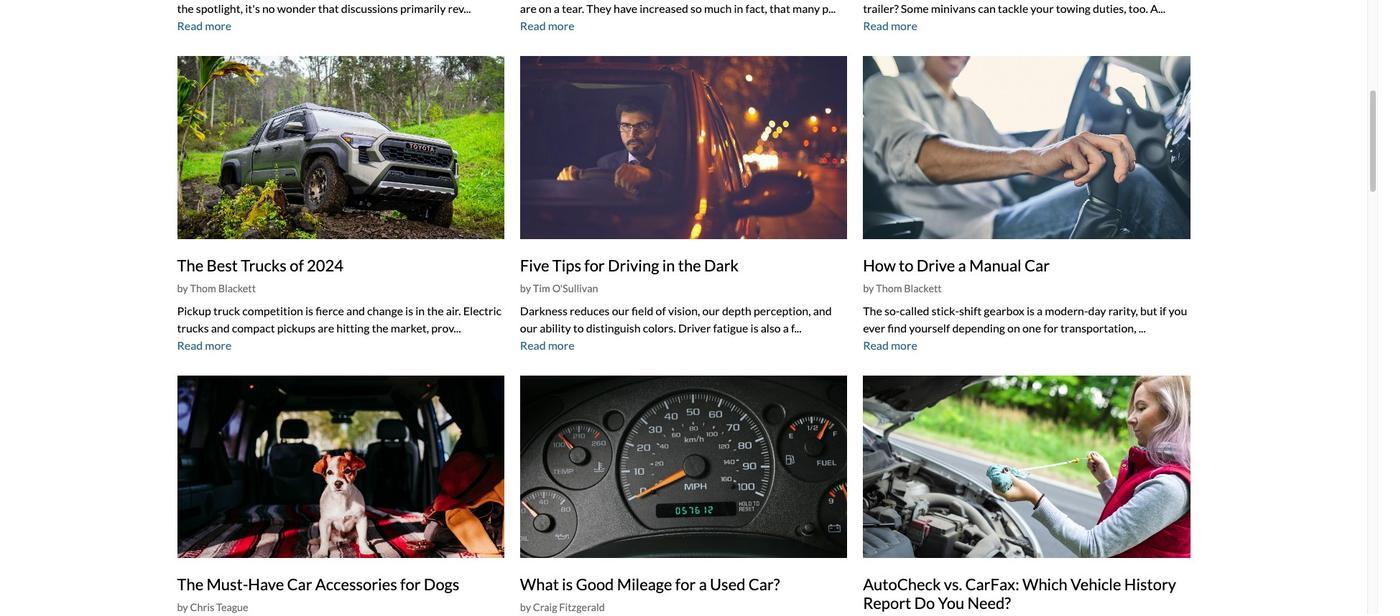 Task type: vqa. For each thing, say whether or not it's contained in the screenshot.
qualified inside the button
no



Task type: describe. For each thing, give the bounding box(es) containing it.
driving
[[608, 256, 659, 275]]

darkness reduces our field of vision, our depth perception, and our ability to distinguish colors. driver fatigue is also a f... read more
[[520, 304, 832, 352]]

by for how to drive a manual car
[[863, 283, 874, 295]]

the must-have car accessories for dogs
[[177, 575, 460, 594]]

what is good mileage for a used car?
[[520, 575, 780, 594]]

five tips for driving in the dark
[[520, 256, 739, 275]]

a left the used
[[699, 575, 707, 594]]

of inside darkness reduces our field of vision, our depth perception, and our ability to distinguish colors. driver fatigue is also a f... read more
[[656, 304, 666, 317]]

is inside the so-called stick-shift gearbox is a modern-day rarity, but if you ever find yourself depending on one for transportation, ... read more
[[1027, 304, 1035, 317]]

and inside darkness reduces our field of vision, our depth perception, and our ability to distinguish colors. driver fatigue is also a f... read more
[[813, 304, 832, 317]]

the for the so-called stick-shift gearbox is a modern-day rarity, but if you ever find yourself depending on one for transportation, ... read more
[[863, 304, 882, 317]]

by thom blackett for to
[[863, 283, 942, 295]]

how to drive a manual car link
[[863, 256, 1050, 275]]

stick-
[[932, 304, 959, 317]]

five tips for driving in the dark link
[[520, 256, 739, 275]]

autocheck vs. carfax: which vehicle history report do you need? link
[[863, 575, 1177, 613]]

carfax:
[[965, 575, 1020, 594]]

the so-called stick-shift gearbox is a modern-day rarity, but if you ever find yourself depending on one for transportation, ... read more
[[863, 304, 1187, 352]]

thom for the
[[190, 283, 216, 295]]

good
[[576, 575, 614, 594]]

fitzgerald
[[559, 602, 605, 614]]

read inside pickup truck competition is fierce and change is in the air. electric trucks and compact pickups are hitting the market, prov... read more
[[177, 338, 203, 352]]

pickups
[[277, 321, 316, 335]]

so-
[[885, 304, 900, 317]]

2 vertical spatial the
[[372, 321, 389, 335]]

the for the best trucks of 2024
[[177, 256, 204, 275]]

read inside darkness reduces our field of vision, our depth perception, and our ability to distinguish colors. driver fatigue is also a f... read more
[[520, 338, 546, 352]]

1 read more from the left
[[177, 19, 232, 33]]

are
[[318, 321, 334, 335]]

more inside the so-called stick-shift gearbox is a modern-day rarity, but if you ever find yourself depending on one for transportation, ... read more
[[891, 338, 918, 352]]

day
[[1089, 304, 1106, 317]]

you
[[1169, 304, 1187, 317]]

by craig fitzgerald
[[520, 602, 605, 614]]

rarity,
[[1109, 304, 1138, 317]]

how
[[863, 256, 896, 275]]

2 read more from the left
[[520, 19, 575, 33]]

a inside the so-called stick-shift gearbox is a modern-day rarity, but if you ever find yourself depending on one for transportation, ... read more
[[1037, 304, 1043, 317]]

chris
[[190, 602, 214, 614]]

what is good mileage for a used car? link
[[520, 575, 780, 594]]

what is good mileage for a used car? image
[[520, 376, 847, 558]]

distinguish
[[586, 321, 641, 335]]

the best trucks of 2024 image
[[177, 56, 504, 239]]

find
[[888, 321, 907, 335]]

by for the must-have car accessories for dogs
[[177, 602, 188, 614]]

0 vertical spatial of
[[290, 256, 304, 275]]

2024
[[307, 256, 344, 275]]

tim
[[533, 283, 550, 295]]

have
[[248, 575, 284, 594]]

called
[[900, 304, 930, 317]]

craig
[[533, 602, 557, 614]]

manual
[[970, 256, 1022, 275]]

blackett for trucks
[[218, 283, 256, 295]]

pickup
[[177, 304, 211, 317]]

colors.
[[643, 321, 676, 335]]

more inside pickup truck competition is fierce and change is in the air. electric trucks and compact pickups are hitting the market, prov... read more
[[205, 338, 232, 352]]

tips
[[552, 256, 581, 275]]

do
[[915, 594, 935, 613]]

the for the must-have car accessories for dogs
[[177, 575, 204, 594]]

on
[[1008, 321, 1020, 335]]

to inside darkness reduces our field of vision, our depth perception, and our ability to distinguish colors. driver fatigue is also a f... read more
[[573, 321, 584, 335]]

driver
[[678, 321, 711, 335]]

1 horizontal spatial car
[[1025, 256, 1050, 275]]

by for five tips for driving in the dark
[[520, 283, 531, 295]]

more inside darkness reduces our field of vision, our depth perception, and our ability to distinguish colors. driver fatigue is also a f... read more
[[548, 338, 575, 352]]

by tim o'sullivan
[[520, 283, 598, 295]]

vehicle
[[1071, 575, 1122, 594]]

car?
[[749, 575, 780, 594]]

thom for how
[[876, 283, 902, 295]]

by for what is good mileage for a used car?
[[520, 602, 531, 614]]

drive
[[917, 256, 955, 275]]

five tips for driving in the dark image
[[520, 56, 847, 239]]

hitting
[[337, 321, 370, 335]]

best
[[207, 256, 238, 275]]

the must-have car accessories for dogs link
[[177, 575, 460, 594]]

yourself
[[909, 321, 950, 335]]

which
[[1023, 575, 1068, 594]]

0 horizontal spatial and
[[211, 321, 230, 335]]

competition
[[242, 304, 303, 317]]

vs.
[[944, 575, 962, 594]]

by thom blackett for best
[[177, 283, 256, 295]]

if
[[1160, 304, 1167, 317]]

the must-have car accessories for dogs image
[[177, 376, 504, 558]]

3 read more from the left
[[863, 19, 918, 33]]

1 horizontal spatial our
[[612, 304, 629, 317]]



Task type: locate. For each thing, give the bounding box(es) containing it.
2 horizontal spatial our
[[703, 304, 720, 317]]

the down change on the left
[[372, 321, 389, 335]]

by chris teague
[[177, 602, 248, 614]]

a left f...
[[783, 321, 789, 335]]

the inside the so-called stick-shift gearbox is a modern-day rarity, but if you ever find yourself depending on one for transportation, ... read more
[[863, 304, 882, 317]]

of left 2024
[[290, 256, 304, 275]]

in inside pickup truck competition is fierce and change is in the air. electric trucks and compact pickups are hitting the market, prov... read more
[[416, 304, 425, 317]]

fatigue
[[713, 321, 749, 335]]

one
[[1023, 321, 1041, 335]]

in
[[662, 256, 675, 275], [416, 304, 425, 317]]

air.
[[446, 304, 461, 317]]

1 horizontal spatial in
[[662, 256, 675, 275]]

by down the how
[[863, 283, 874, 295]]

of up colors.
[[656, 304, 666, 317]]

history
[[1125, 575, 1177, 594]]

2 horizontal spatial and
[[813, 304, 832, 317]]

read
[[177, 19, 203, 33], [520, 19, 546, 33], [863, 19, 889, 33], [177, 338, 203, 352], [520, 338, 546, 352], [863, 338, 889, 352]]

to down reduces
[[573, 321, 584, 335]]

and up hitting
[[346, 304, 365, 317]]

how to drive a manual car image
[[863, 56, 1191, 239]]

what
[[520, 575, 559, 594]]

our up driver
[[703, 304, 720, 317]]

2 horizontal spatial the
[[678, 256, 701, 275]]

the left air.
[[427, 304, 444, 317]]

autocheck vs. carfax: which vehicle history report do you need?
[[863, 575, 1177, 613]]

for inside the so-called stick-shift gearbox is a modern-day rarity, but if you ever find yourself depending on one for transportation, ... read more
[[1044, 321, 1059, 335]]

five
[[520, 256, 549, 275]]

also
[[761, 321, 781, 335]]

...
[[1139, 321, 1146, 335]]

0 horizontal spatial thom
[[190, 283, 216, 295]]

trucks
[[241, 256, 287, 275]]

0 horizontal spatial of
[[290, 256, 304, 275]]

1 vertical spatial of
[[656, 304, 666, 317]]

by thom blackett
[[177, 283, 256, 295], [863, 283, 942, 295]]

prov...
[[431, 321, 461, 335]]

1 horizontal spatial blackett
[[904, 283, 942, 295]]

by thom blackett down best
[[177, 283, 256, 295]]

1 thom from the left
[[190, 283, 216, 295]]

1 horizontal spatial the
[[427, 304, 444, 317]]

for right mileage
[[675, 575, 696, 594]]

1 by thom blackett from the left
[[177, 283, 256, 295]]

truck
[[213, 304, 240, 317]]

0 vertical spatial the
[[678, 256, 701, 275]]

thom up so-
[[876, 283, 902, 295]]

1 horizontal spatial thom
[[876, 283, 902, 295]]

the best trucks of 2024
[[177, 256, 344, 275]]

market,
[[391, 321, 429, 335]]

2 vertical spatial the
[[177, 575, 204, 594]]

thom
[[190, 283, 216, 295], [876, 283, 902, 295]]

for right 'one'
[[1044, 321, 1059, 335]]

1 horizontal spatial by thom blackett
[[863, 283, 942, 295]]

car right the 'manual'
[[1025, 256, 1050, 275]]

by up pickup
[[177, 283, 188, 295]]

is inside darkness reduces our field of vision, our depth perception, and our ability to distinguish colors. driver fatigue is also a f... read more
[[751, 321, 759, 335]]

0 vertical spatial to
[[899, 256, 914, 275]]

0 vertical spatial car
[[1025, 256, 1050, 275]]

autocheck
[[863, 575, 941, 594]]

1 vertical spatial the
[[427, 304, 444, 317]]

by left chris
[[177, 602, 188, 614]]

is left fierce
[[305, 304, 313, 317]]

0 horizontal spatial blackett
[[218, 283, 256, 295]]

0 horizontal spatial by thom blackett
[[177, 283, 256, 295]]

1 horizontal spatial and
[[346, 304, 365, 317]]

1 vertical spatial car
[[287, 575, 312, 594]]

0 horizontal spatial read more
[[177, 19, 232, 33]]

you
[[938, 594, 965, 613]]

perception,
[[754, 304, 811, 317]]

but
[[1141, 304, 1158, 317]]

in right driving
[[662, 256, 675, 275]]

our down darkness
[[520, 321, 538, 335]]

is up the by craig fitzgerald
[[562, 575, 573, 594]]

our
[[612, 304, 629, 317], [703, 304, 720, 317], [520, 321, 538, 335]]

the up chris
[[177, 575, 204, 594]]

how to drive a manual car
[[863, 256, 1050, 275]]

and down truck
[[211, 321, 230, 335]]

o'sullivan
[[552, 283, 598, 295]]

autocheck vs. carfax: which vehicle history report do you need? image
[[863, 376, 1191, 558]]

1 horizontal spatial read more
[[520, 19, 575, 33]]

0 horizontal spatial the
[[372, 321, 389, 335]]

by left tim
[[520, 283, 531, 295]]

need?
[[968, 594, 1011, 613]]

1 horizontal spatial to
[[899, 256, 914, 275]]

a right drive
[[958, 256, 966, 275]]

0 vertical spatial the
[[177, 256, 204, 275]]

the
[[177, 256, 204, 275], [863, 304, 882, 317], [177, 575, 204, 594]]

compact
[[232, 321, 275, 335]]

2 blackett from the left
[[904, 283, 942, 295]]

1 horizontal spatial of
[[656, 304, 666, 317]]

blackett up called
[[904, 283, 942, 295]]

1 vertical spatial to
[[573, 321, 584, 335]]

2 thom from the left
[[876, 283, 902, 295]]

read more link
[[177, 19, 232, 33], [520, 19, 575, 33], [863, 19, 918, 33], [177, 338, 232, 352], [520, 338, 575, 352], [863, 338, 918, 352]]

shift
[[959, 304, 982, 317]]

is
[[305, 304, 313, 317], [405, 304, 413, 317], [1027, 304, 1035, 317], [751, 321, 759, 335], [562, 575, 573, 594]]

and right the perception,
[[813, 304, 832, 317]]

more
[[205, 19, 232, 33], [548, 19, 575, 33], [891, 19, 918, 33], [205, 338, 232, 352], [548, 338, 575, 352], [891, 338, 918, 352]]

accessories
[[315, 575, 397, 594]]

1 vertical spatial in
[[416, 304, 425, 317]]

1 blackett from the left
[[218, 283, 256, 295]]

a inside darkness reduces our field of vision, our depth perception, and our ability to distinguish colors. driver fatigue is also a f... read more
[[783, 321, 789, 335]]

blackett up truck
[[218, 283, 256, 295]]

car right the have
[[287, 575, 312, 594]]

gearbox
[[984, 304, 1025, 317]]

0 horizontal spatial car
[[287, 575, 312, 594]]

is left also
[[751, 321, 759, 335]]

must-
[[207, 575, 248, 594]]

by thom blackett up so-
[[863, 283, 942, 295]]

fierce
[[316, 304, 344, 317]]

trucks
[[177, 321, 209, 335]]

the up the ever
[[863, 304, 882, 317]]

for left dogs
[[400, 575, 421, 594]]

1 vertical spatial the
[[863, 304, 882, 317]]

by left 'craig'
[[520, 602, 531, 614]]

read inside the so-called stick-shift gearbox is a modern-day rarity, but if you ever find yourself depending on one for transportation, ... read more
[[863, 338, 889, 352]]

the left best
[[177, 256, 204, 275]]

dogs
[[424, 575, 460, 594]]

blackett
[[218, 283, 256, 295], [904, 283, 942, 295]]

transportation,
[[1061, 321, 1137, 335]]

blackett for drive
[[904, 283, 942, 295]]

pickup truck competition is fierce and change is in the air. electric trucks and compact pickups are hitting the market, prov... read more
[[177, 304, 502, 352]]

for right tips at the left top of the page
[[584, 256, 605, 275]]

a up 'one'
[[1037, 304, 1043, 317]]

read more
[[177, 19, 232, 33], [520, 19, 575, 33], [863, 19, 918, 33]]

used
[[710, 575, 746, 594]]

to right the how
[[899, 256, 914, 275]]

depth
[[722, 304, 752, 317]]

0 vertical spatial in
[[662, 256, 675, 275]]

thom up pickup
[[190, 283, 216, 295]]

darkness
[[520, 304, 568, 317]]

report
[[863, 594, 912, 613]]

ability
[[540, 321, 571, 335]]

the best trucks of 2024 link
[[177, 256, 344, 275]]

of
[[290, 256, 304, 275], [656, 304, 666, 317]]

change
[[367, 304, 403, 317]]

0 horizontal spatial in
[[416, 304, 425, 317]]

2 horizontal spatial read more
[[863, 19, 918, 33]]

0 horizontal spatial our
[[520, 321, 538, 335]]

is up 'market,'
[[405, 304, 413, 317]]

f...
[[791, 321, 802, 335]]

electric
[[463, 304, 502, 317]]

2 by thom blackett from the left
[[863, 283, 942, 295]]

vision,
[[668, 304, 700, 317]]

for
[[584, 256, 605, 275], [1044, 321, 1059, 335], [400, 575, 421, 594], [675, 575, 696, 594]]

by for the best trucks of 2024
[[177, 283, 188, 295]]

ever
[[863, 321, 886, 335]]

in up 'market,'
[[416, 304, 425, 317]]

our up the distinguish
[[612, 304, 629, 317]]

reduces
[[570, 304, 610, 317]]

mileage
[[617, 575, 672, 594]]

depending
[[953, 321, 1005, 335]]

teague
[[216, 602, 248, 614]]

dark
[[704, 256, 739, 275]]

0 horizontal spatial to
[[573, 321, 584, 335]]

field
[[632, 304, 654, 317]]

modern-
[[1045, 304, 1089, 317]]

the left the dark
[[678, 256, 701, 275]]

to
[[899, 256, 914, 275], [573, 321, 584, 335]]

is up 'one'
[[1027, 304, 1035, 317]]



